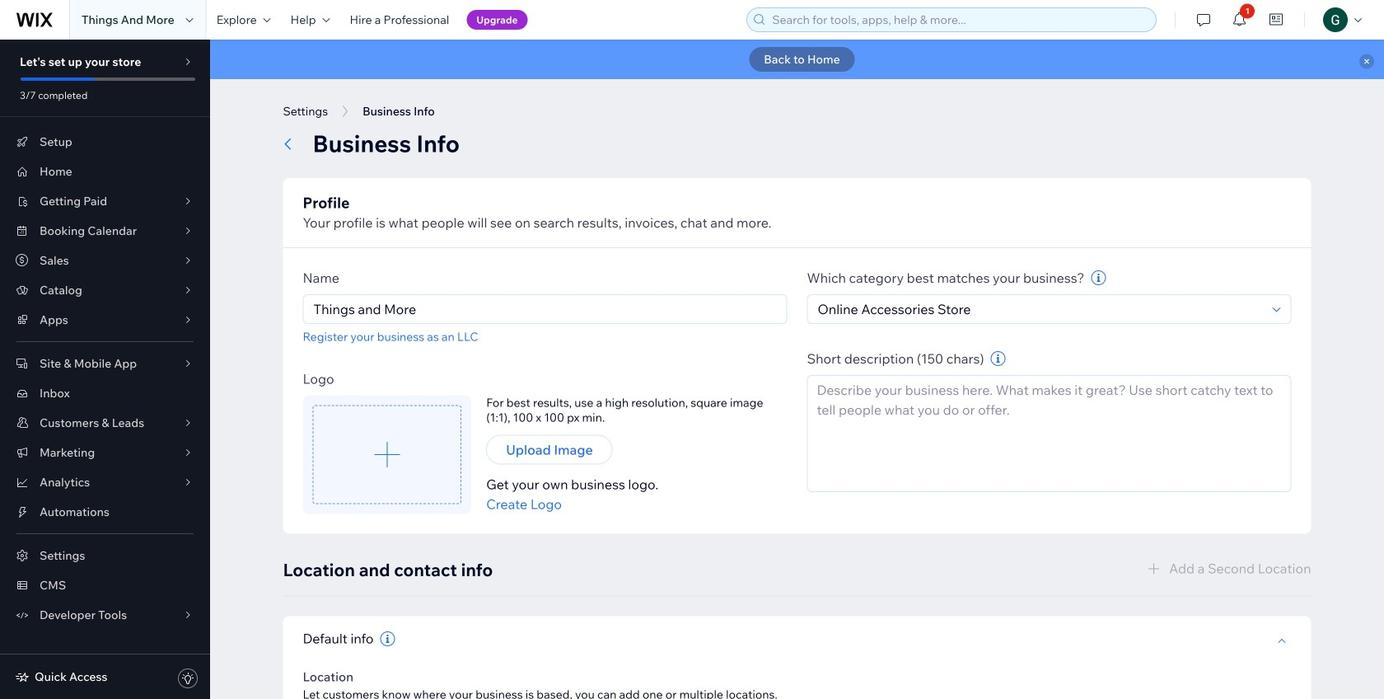 Task type: locate. For each thing, give the bounding box(es) containing it.
Search for tools, apps, help & more... field
[[768, 8, 1152, 31]]

Type your business name (e.g., Amy's Shoes) field
[[309, 295, 782, 323]]

Describe your business here. What makes it great? Use short catchy text to tell people what you do or offer. text field
[[807, 375, 1292, 492]]

sidebar element
[[0, 40, 210, 699]]

Enter your business or website type field
[[813, 295, 1268, 323]]

alert
[[210, 40, 1385, 79]]



Task type: vqa. For each thing, say whether or not it's contained in the screenshot.
settings link
no



